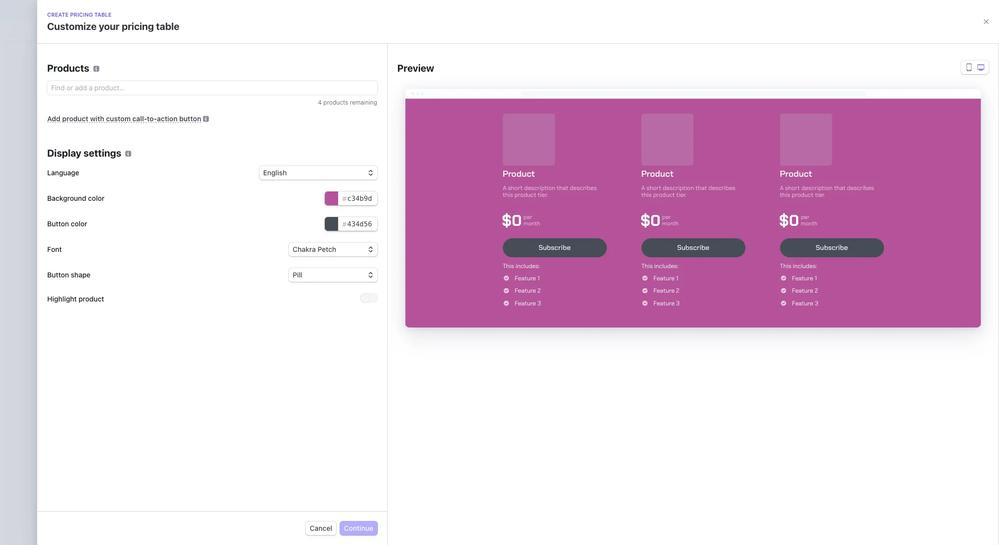 Task type: locate. For each thing, give the bounding box(es) containing it.
pricing
[[70, 11, 93, 18], [122, 21, 154, 32], [432, 226, 465, 238], [487, 242, 508, 250], [429, 275, 451, 283]]

your right on
[[570, 242, 584, 250]]

0 horizontal spatial color
[[71, 220, 87, 228]]

a
[[425, 226, 430, 238], [414, 242, 418, 250]]

create
[[47, 11, 69, 18], [392, 226, 423, 238], [392, 242, 413, 250], [405, 275, 427, 283]]

1 vertical spatial button
[[47, 271, 69, 279]]

2 button from the top
[[47, 271, 69, 279]]

to-
[[147, 115, 157, 123]]

1 horizontal spatial color
[[88, 194, 104, 203]]

settings
[[84, 147, 121, 159]]

color down background color
[[71, 220, 87, 228]]

a up branded,
[[425, 226, 430, 238]]

color right background
[[88, 194, 104, 203]]

products
[[47, 62, 89, 74]]

product
[[62, 115, 88, 123], [79, 295, 104, 303]]

your right customize
[[99, 21, 120, 32]]

background
[[47, 194, 86, 203]]

0 vertical spatial button
[[47, 220, 69, 228]]

0 vertical spatial your
[[99, 21, 120, 32]]

remaining
[[350, 99, 377, 106]]

0 horizontal spatial your
[[99, 21, 120, 32]]

0 vertical spatial product
[[62, 115, 88, 123]]

0 vertical spatial color
[[88, 194, 104, 203]]

0 vertical spatial a
[[425, 226, 430, 238]]

button left shape
[[47, 271, 69, 279]]

0 horizontal spatial a
[[414, 242, 418, 250]]

call-
[[132, 115, 147, 123]]

add product with custom call-to-action button button
[[47, 115, 201, 123]]

color
[[88, 194, 104, 203], [71, 220, 87, 228]]

1 vertical spatial your
[[570, 242, 584, 250]]

1 vertical spatial product
[[79, 295, 104, 303]]

None text field
[[325, 192, 377, 205], [325, 217, 377, 231], [325, 192, 377, 205], [325, 217, 377, 231]]

create for create a pricing table create a branded, responsive pricing table to embed on your website.
[[392, 226, 423, 238]]

table
[[94, 11, 112, 18], [156, 21, 179, 32], [467, 226, 490, 238], [510, 242, 526, 250], [453, 275, 469, 283]]

1 horizontal spatial a
[[425, 226, 430, 238]]

1 vertical spatial a
[[414, 242, 418, 250]]

color for button color
[[71, 220, 87, 228]]

product right add
[[62, 115, 88, 123]]

highlight product
[[47, 295, 104, 303]]

create pricing table customize your pricing table
[[47, 11, 179, 32]]

responsive
[[450, 242, 485, 250]]

a up website.
[[414, 242, 418, 250]]

button
[[47, 220, 69, 228], [47, 271, 69, 279]]

4
[[318, 99, 322, 106]]

1 button from the top
[[47, 220, 69, 228]]

1 horizontal spatial your
[[570, 242, 584, 250]]

custom
[[106, 115, 131, 123]]

to
[[528, 242, 534, 250]]

your
[[99, 21, 120, 32], [570, 242, 584, 250]]

button up font
[[47, 220, 69, 228]]

continue button
[[340, 522, 377, 536]]

products
[[323, 99, 348, 106]]

create inside the create pricing table customize your pricing table
[[47, 11, 69, 18]]

product down shape
[[79, 295, 104, 303]]

highlight
[[47, 295, 77, 303]]

1 vertical spatial color
[[71, 220, 87, 228]]

button for button shape
[[47, 271, 69, 279]]



Task type: describe. For each thing, give the bounding box(es) containing it.
create a pricing table create a branded, responsive pricing table to embed on your website.
[[392, 226, 584, 260]]

cancel
[[310, 524, 332, 533]]

on
[[560, 242, 568, 250]]

preview
[[397, 62, 434, 74]]

product for highlight
[[79, 295, 104, 303]]

pricing inside create pricing table link
[[429, 275, 451, 283]]

continue
[[344, 524, 373, 533]]

your inside the create pricing table customize your pricing table
[[99, 21, 120, 32]]

with
[[90, 115, 104, 123]]

action
[[157, 115, 178, 123]]

add
[[47, 115, 60, 123]]

cancel button
[[306, 522, 336, 536]]

add product with custom call-to-action button
[[47, 115, 201, 123]]

color for background color
[[88, 194, 104, 203]]

button shape
[[47, 271, 90, 279]]

branded,
[[420, 242, 449, 250]]

create pricing table
[[405, 275, 469, 283]]

font
[[47, 245, 62, 254]]

embed
[[536, 242, 558, 250]]

create for create pricing table customize your pricing table
[[47, 11, 69, 18]]

customize
[[47, 21, 97, 32]]

website.
[[392, 251, 418, 260]]

product for add
[[62, 115, 88, 123]]

shape
[[71, 271, 90, 279]]

button color
[[47, 220, 87, 228]]

display
[[47, 147, 81, 159]]

background color
[[47, 194, 104, 203]]

display settings
[[47, 147, 121, 159]]

Find or add a product… text field
[[47, 81, 377, 95]]

english button
[[259, 166, 377, 180]]

4 products remaining
[[318, 99, 377, 106]]

create pricing table link
[[392, 273, 486, 286]]

english
[[263, 169, 287, 177]]

language
[[47, 169, 79, 177]]

button for button color
[[47, 220, 69, 228]]

button
[[179, 115, 201, 123]]

your inside create a pricing table create a branded, responsive pricing table to embed on your website.
[[570, 242, 584, 250]]

create for create pricing table
[[405, 275, 427, 283]]



Task type: vqa. For each thing, say whether or not it's contained in the screenshot.
call-
yes



